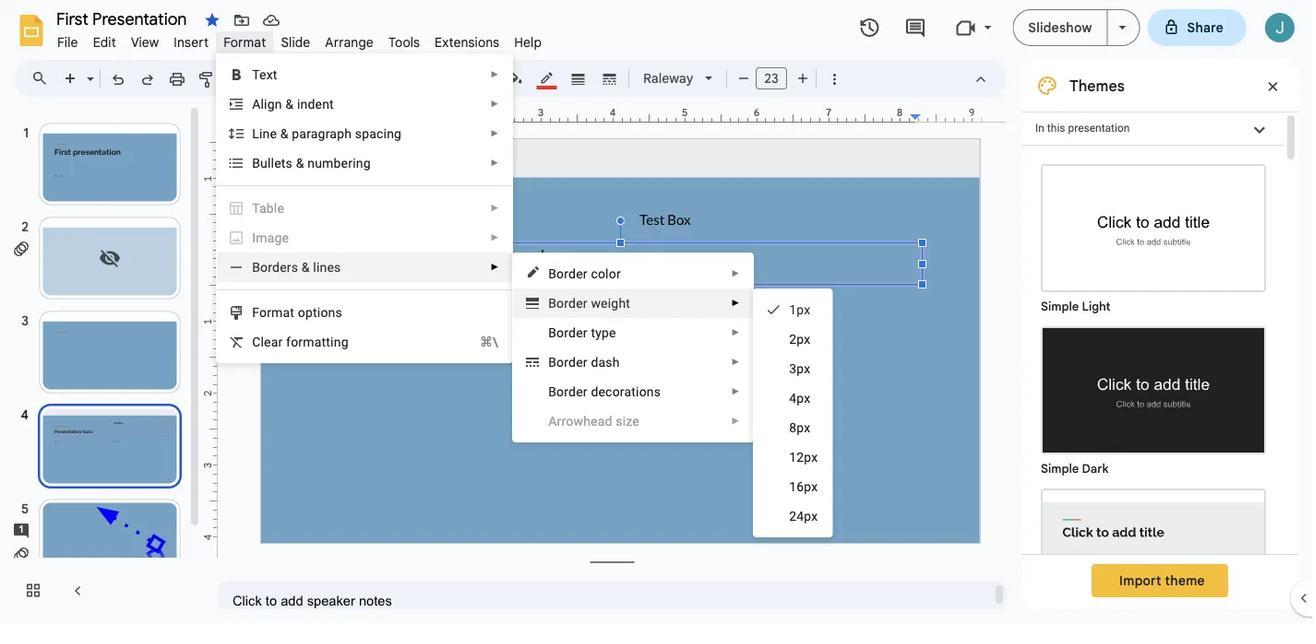 Task type: describe. For each thing, give the bounding box(es) containing it.
ype
[[595, 325, 616, 341]]

share
[[1187, 19, 1224, 36]]

a
[[252, 96, 261, 112]]

file menu item
[[50, 31, 85, 53]]

menu item for bulle t s & numbering
[[217, 223, 512, 253]]

bulle t s & numbering
[[252, 155, 371, 171]]

simple light
[[1041, 299, 1111, 314]]

navigation inside themes application
[[0, 104, 203, 625]]

line & paragraph spacing l element
[[252, 126, 407, 141]]

borders & lines
[[252, 260, 341, 275]]

themes section
[[1022, 60, 1298, 625]]

simple for simple light
[[1041, 299, 1079, 314]]

dash
[[591, 355, 620, 370]]

arrowhead size h element
[[548, 414, 645, 429]]

Simple Dark radio
[[1032, 317, 1275, 480]]

24px
[[789, 509, 818, 524]]

lines
[[313, 260, 341, 275]]

table menu item
[[217, 194, 512, 223]]

Menus field
[[23, 66, 64, 91]]

& left lines
[[302, 260, 310, 275]]

slideshow
[[1028, 19, 1092, 36]]

text
[[252, 67, 277, 82]]

bor
[[548, 355, 569, 370]]

file
[[57, 34, 78, 50]]

Font size field
[[756, 67, 795, 94]]

format menu item
[[216, 31, 274, 53]]

arrow
[[548, 414, 583, 429]]

fill color: transparent image
[[505, 66, 526, 90]]

2px
[[789, 332, 811, 347]]

option group inside themes section
[[1022, 146, 1284, 625]]

Streamline radio
[[1032, 480, 1275, 625]]

view
[[131, 34, 159, 50]]

⌘\
[[480, 335, 498, 350]]

simple dark
[[1041, 462, 1109, 477]]

insert menu item
[[166, 31, 216, 53]]

menu bar banner
[[0, 0, 1313, 625]]

size
[[616, 414, 639, 429]]

w
[[591, 296, 601, 311]]

format options \ element
[[252, 305, 348, 320]]

border for border c olor
[[548, 266, 588, 281]]

► for border color c 'element'
[[731, 269, 740, 279]]

edit
[[93, 34, 116, 50]]

themes
[[1070, 77, 1125, 95]]

help menu item
[[507, 31, 549, 53]]

presentation options image
[[1119, 26, 1126, 30]]

& right lign
[[285, 96, 294, 112]]

border decorations o element
[[548, 384, 666, 400]]

text s element
[[252, 67, 283, 82]]

border t ype
[[548, 325, 616, 341]]

table 2 element
[[252, 201, 290, 216]]

image m element
[[252, 230, 295, 245]]

bulle
[[252, 155, 281, 171]]

left margin image
[[262, 108, 331, 122]]

align & indent a element
[[252, 96, 339, 112]]

a lign & indent
[[252, 96, 334, 112]]

paragraph
[[292, 126, 352, 141]]

arrow h ead size
[[548, 414, 639, 429]]

border for border w eight
[[548, 296, 588, 311]]

12px
[[789, 450, 818, 465]]

Star checkbox
[[199, 7, 225, 33]]

4px
[[789, 391, 811, 406]]

menu item for bor d er dash
[[513, 407, 753, 436]]

3px
[[789, 361, 811, 377]]

border dash option
[[599, 66, 621, 91]]

► for bullets & numbering t element
[[490, 158, 499, 168]]

light
[[1082, 299, 1111, 314]]

t for ype
[[591, 325, 595, 341]]

numbering
[[308, 155, 371, 171]]

share button
[[1148, 9, 1247, 46]]

menu bar inside menu bar banner
[[50, 24, 549, 54]]

themes application
[[0, 0, 1313, 625]]

menu containing 1px
[[753, 289, 833, 538]]

border color: red image
[[537, 66, 558, 90]]

decorations
[[591, 384, 661, 400]]

raleway
[[643, 70, 693, 86]]

format options
[[252, 305, 342, 320]]

m
[[256, 230, 267, 245]]

lear
[[261, 335, 283, 350]]

in this presentation
[[1035, 122, 1130, 135]]

16px
[[789, 479, 818, 495]]

view menu item
[[124, 31, 166, 53]]

1px
[[789, 302, 811, 317]]

import theme button
[[1092, 565, 1228, 598]]

border c olor
[[548, 266, 621, 281]]

border w eight
[[548, 296, 630, 311]]

presentation
[[1068, 122, 1130, 135]]

l ine & paragraph spacing
[[252, 126, 402, 141]]

streamline image
[[1043, 491, 1264, 616]]

ine
[[259, 126, 277, 141]]

eight
[[601, 296, 630, 311]]



Task type: vqa. For each thing, say whether or not it's contained in the screenshot.
Light Cornflower Blue 1 cell
no



Task type: locate. For each thing, give the bounding box(es) containing it.
tools menu item
[[381, 31, 427, 53]]

c
[[252, 335, 261, 350]]

s
[[286, 155, 293, 171]]

olor
[[598, 266, 621, 281]]

age
[[267, 230, 289, 245]]

b o rder decorations
[[548, 384, 661, 400]]

► for align & indent a element at the top of page
[[490, 99, 499, 109]]

1 vertical spatial t
[[591, 325, 595, 341]]

8px
[[789, 420, 811, 436]]

format
[[223, 34, 266, 50], [252, 305, 295, 320]]

spacing
[[355, 126, 402, 141]]

slide menu item
[[274, 31, 318, 53]]

slide
[[281, 34, 310, 50]]

border left the w on the top of the page
[[548, 296, 588, 311]]

simple left light
[[1041, 299, 1079, 314]]

i
[[252, 230, 256, 245]]

► for border weight w element
[[731, 298, 740, 309]]

menu item down decorations
[[513, 407, 753, 436]]

in
[[1035, 122, 1045, 135]]

3 border from the top
[[548, 325, 588, 341]]

& right the s at the left
[[296, 155, 304, 171]]

menu containing border
[[487, 9, 754, 625]]

2 vertical spatial border
[[548, 325, 588, 341]]

theme
[[1165, 573, 1205, 589]]

tools
[[388, 34, 420, 50]]

right margin image
[[911, 108, 980, 122]]

format up lear
[[252, 305, 295, 320]]

in this presentation tab
[[1022, 112, 1284, 146]]

0 horizontal spatial menu item
[[217, 223, 512, 253]]

t for s
[[281, 155, 286, 171]]

simple inside simple light radio
[[1041, 299, 1079, 314]]

insert
[[174, 34, 209, 50]]

simple for simple dark
[[1041, 462, 1079, 477]]

borders
[[252, 260, 298, 275]]

format up the text
[[223, 34, 266, 50]]

border for border t ype
[[548, 325, 588, 341]]

0 vertical spatial format
[[223, 34, 266, 50]]

0 vertical spatial simple
[[1041, 299, 1079, 314]]

border weight option
[[568, 66, 589, 91]]

option group containing simple light
[[1022, 146, 1284, 625]]

border left c
[[548, 266, 588, 281]]

extensions menu item
[[427, 31, 507, 53]]

menu item containing arrow
[[513, 407, 753, 436]]

dark
[[1082, 462, 1109, 477]]

slideshow button
[[1013, 9, 1108, 46]]

import theme
[[1119, 573, 1205, 589]]

& right ine
[[280, 126, 288, 141]]

► for image m element
[[490, 233, 499, 243]]

font list. raleway selected. option
[[643, 66, 694, 91]]

&
[[285, 96, 294, 112], [280, 126, 288, 141], [296, 155, 304, 171], [302, 260, 310, 275]]

0 horizontal spatial t
[[281, 155, 286, 171]]

1 vertical spatial format
[[252, 305, 295, 320]]

formatting
[[286, 335, 349, 350]]

►
[[490, 69, 499, 80], [490, 99, 499, 109], [490, 128, 499, 139], [490, 158, 499, 168], [490, 203, 499, 214], [490, 233, 499, 243], [490, 262, 499, 273], [731, 269, 740, 279], [731, 298, 740, 309], [731, 328, 740, 338], [731, 357, 740, 368], [731, 387, 740, 397], [731, 416, 740, 427]]

table
[[252, 201, 284, 216]]

option group
[[1022, 146, 1284, 625]]

1 border from the top
[[548, 266, 588, 281]]

format inside menu item
[[223, 34, 266, 50]]

c
[[591, 266, 598, 281]]

help
[[514, 34, 542, 50]]

new slide with layout image
[[82, 66, 94, 73]]

rder
[[564, 384, 588, 400]]

border weight w element
[[548, 296, 636, 311]]

navigation
[[0, 104, 203, 625]]

menu containing text
[[216, 54, 513, 364]]

Rename text field
[[50, 7, 197, 30]]

indent
[[297, 96, 334, 112]]

er
[[576, 355, 588, 370]]

menu item containing i
[[217, 223, 512, 253]]

border
[[548, 266, 588, 281], [548, 296, 588, 311], [548, 325, 588, 341]]

i m age
[[252, 230, 289, 245]]

format for format options
[[252, 305, 295, 320]]

1 horizontal spatial menu item
[[513, 407, 753, 436]]

► for table 2 element
[[490, 203, 499, 214]]

⌘backslash element
[[458, 333, 498, 352]]

1 simple from the top
[[1041, 299, 1079, 314]]

bor d er dash
[[548, 355, 620, 370]]

menu bar
[[50, 24, 549, 54]]

arrange
[[325, 34, 374, 50]]

► for "borders & lines q" element
[[490, 262, 499, 273]]

borders & lines q element
[[252, 260, 347, 275]]

1 horizontal spatial t
[[591, 325, 595, 341]]

1 vertical spatial simple
[[1041, 462, 1079, 477]]

bullets & numbering t element
[[252, 155, 376, 171]]

this
[[1047, 122, 1065, 135]]

► inside table menu item
[[490, 203, 499, 214]]

Simple Light radio
[[1032, 155, 1275, 625]]

1 vertical spatial menu item
[[513, 407, 753, 436]]

menu bar containing file
[[50, 24, 549, 54]]

format for format
[[223, 34, 266, 50]]

ead
[[591, 414, 612, 429]]

border up d
[[548, 325, 588, 341]]

menu item
[[217, 223, 512, 253], [513, 407, 753, 436]]

o
[[557, 384, 564, 400]]

options
[[298, 305, 342, 320]]

lign
[[261, 96, 282, 112]]

0 vertical spatial menu item
[[217, 223, 512, 253]]

c lear formatting
[[252, 335, 349, 350]]

0 vertical spatial t
[[281, 155, 286, 171]]

1 vertical spatial border
[[548, 296, 588, 311]]

0 vertical spatial border
[[548, 266, 588, 281]]

h
[[583, 414, 591, 429]]

arrange menu item
[[318, 31, 381, 53]]

l
[[252, 126, 259, 141]]

border dash d element
[[548, 355, 625, 370]]

► for border dash d element
[[731, 357, 740, 368]]

t
[[281, 155, 286, 171], [591, 325, 595, 341]]

► for text s element
[[490, 69, 499, 80]]

Font size text field
[[757, 67, 786, 90]]

edit menu item
[[85, 31, 124, 53]]

menu
[[487, 9, 754, 625], [216, 54, 513, 364], [753, 289, 833, 538]]

border type t element
[[548, 325, 622, 341]]

extensions
[[435, 34, 499, 50]]

2 simple from the top
[[1041, 462, 1079, 477]]

simple
[[1041, 299, 1079, 314], [1041, 462, 1079, 477]]

border color c element
[[548, 266, 626, 281]]

import
[[1119, 573, 1162, 589]]

simple inside simple dark option
[[1041, 462, 1079, 477]]

► for 'line & paragraph spacing l' element
[[490, 128, 499, 139]]

menu item up lines
[[217, 223, 512, 253]]

2 border from the top
[[548, 296, 588, 311]]

simple left dark on the right of the page
[[1041, 462, 1079, 477]]

main toolbar
[[54, 65, 849, 94]]

d
[[569, 355, 576, 370]]

clear formatting c element
[[252, 335, 354, 350]]

b
[[548, 384, 557, 400]]



